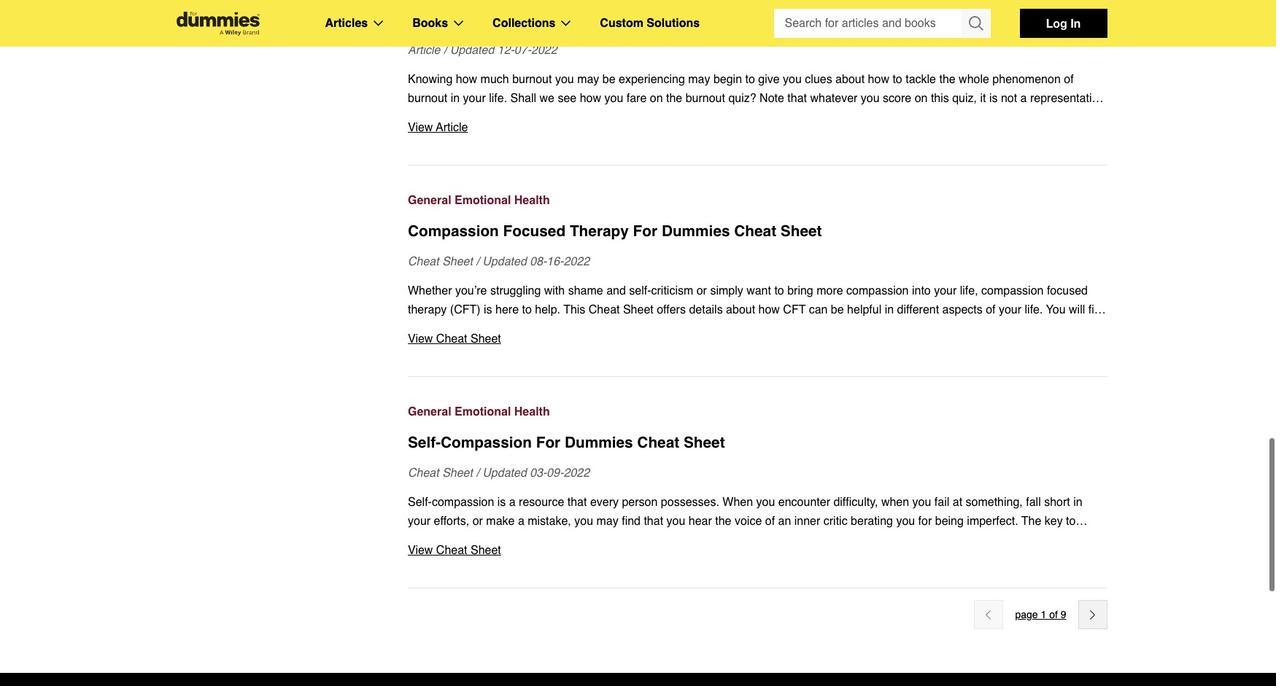 Task type: describe. For each thing, give the bounding box(es) containing it.
check your level of burnout with this quiz
[[408, 5, 723, 23]]

log
[[1046, 16, 1068, 30]]

0 vertical spatial /
[[444, 38, 447, 51]]

1 vertical spatial article
[[436, 115, 468, 128]]

0 vertical spatial updated
[[450, 38, 494, 51]]

view cheat sheet for self-
[[408, 539, 501, 552]]

general for compassion
[[408, 188, 452, 201]]

general emotional health for compassion
[[408, 188, 550, 201]]

compassion focused therapy for dummies cheat sheet link
[[408, 215, 1108, 237]]

burnout
[[557, 5, 616, 23]]

open article categories image
[[374, 20, 383, 26]]

0 horizontal spatial for
[[536, 428, 561, 446]]

health for compassion
[[514, 400, 550, 413]]

page 1 of 9
[[1016, 604, 1067, 615]]

9
[[1061, 604, 1067, 615]]

general emotional health for self-
[[408, 400, 550, 413]]

Search for articles and books text field
[[774, 9, 963, 38]]

updated for focused
[[483, 250, 527, 263]]

12-
[[498, 38, 515, 51]]

0 vertical spatial of
[[538, 5, 553, 23]]

1
[[1041, 604, 1047, 615]]

view for self-compassion for dummies cheat sheet
[[408, 539, 433, 552]]

view cheat sheet link for cheat
[[408, 324, 1108, 343]]

self-compassion for dummies cheat sheet
[[408, 428, 725, 446]]

self-compassion for dummies cheat sheet link
[[408, 426, 1108, 448]]

03-
[[530, 461, 547, 474]]

compassion focused therapy for dummies cheat sheet
[[408, 217, 822, 234]]

custom
[[600, 17, 644, 30]]

1 horizontal spatial for
[[633, 217, 658, 234]]

view for compassion focused therapy for dummies cheat sheet
[[408, 327, 433, 340]]

view cheat sheet for compassion
[[408, 327, 501, 340]]

1 view from the top
[[408, 115, 433, 128]]

page
[[1016, 604, 1038, 615]]

0 vertical spatial 2022
[[531, 38, 557, 51]]

in
[[1071, 16, 1081, 30]]

collections
[[493, 17, 556, 30]]

general for self-
[[408, 400, 452, 413]]

08-
[[530, 250, 547, 263]]

custom solutions link
[[600, 14, 700, 33]]

article / updated 12-07-2022
[[408, 38, 557, 51]]

09-
[[547, 461, 564, 474]]

0 vertical spatial compassion
[[408, 217, 499, 234]]

cookie consent banner dialog
[[0, 634, 1277, 687]]

open collections list image
[[562, 20, 571, 26]]

page 1 of 9 button
[[1016, 601, 1067, 618]]

view article
[[408, 115, 468, 128]]

16-
[[547, 250, 564, 263]]

2022 for for
[[564, 461, 590, 474]]

cheat sheet / updated 08-16-2022
[[408, 250, 590, 263]]

level
[[495, 5, 534, 23]]

emotional for compassion
[[455, 188, 511, 201]]



Task type: locate. For each thing, give the bounding box(es) containing it.
2 view cheat sheet link from the top
[[408, 536, 1108, 555]]

0 vertical spatial dummies
[[662, 217, 730, 234]]

for up "09-"
[[536, 428, 561, 446]]

/ for self-
[[476, 461, 479, 474]]

/ down books
[[444, 38, 447, 51]]

1 view cheat sheet from the top
[[408, 327, 501, 340]]

1 vertical spatial /
[[476, 250, 479, 263]]

updated
[[450, 38, 494, 51], [483, 250, 527, 263], [483, 461, 527, 474]]

compassion
[[408, 217, 499, 234], [441, 428, 532, 446]]

07-
[[514, 38, 531, 51]]

emotional for self-
[[455, 400, 511, 413]]

emotional up focused
[[455, 188, 511, 201]]

1 emotional from the top
[[455, 188, 511, 201]]

1 general emotional health from the top
[[408, 188, 550, 201]]

article
[[408, 38, 440, 51], [436, 115, 468, 128]]

2 vertical spatial /
[[476, 461, 479, 474]]

0 vertical spatial health
[[514, 188, 550, 201]]

health up focused
[[514, 188, 550, 201]]

sheet
[[781, 217, 822, 234], [442, 250, 473, 263], [471, 327, 501, 340], [684, 428, 725, 446], [442, 461, 473, 474], [471, 539, 501, 552]]

0 vertical spatial general
[[408, 188, 452, 201]]

1 vertical spatial general emotional health
[[408, 400, 550, 413]]

self-
[[408, 428, 441, 446]]

general emotional health link for sheet
[[408, 397, 1108, 416]]

1 vertical spatial 2022
[[564, 250, 590, 263]]

articles
[[325, 17, 368, 30]]

3 view from the top
[[408, 539, 433, 552]]

0 vertical spatial general emotional health link
[[408, 185, 1108, 204]]

log in link
[[1020, 9, 1108, 38]]

updated down open book categories image
[[450, 38, 494, 51]]

2 emotional from the top
[[455, 400, 511, 413]]

health
[[514, 188, 550, 201], [514, 400, 550, 413]]

view cheat sheet link for sheet
[[408, 536, 1108, 555]]

dummies inside self-compassion for dummies cheat sheet link
[[565, 428, 633, 446]]

logo image
[[169, 11, 267, 35]]

emotional
[[455, 188, 511, 201], [455, 400, 511, 413]]

1 horizontal spatial of
[[1050, 604, 1058, 615]]

cheat sheet / updated 03-09-2022
[[408, 461, 590, 474]]

2 vertical spatial 2022
[[564, 461, 590, 474]]

2 general emotional health link from the top
[[408, 397, 1108, 416]]

1 vertical spatial health
[[514, 400, 550, 413]]

log in
[[1046, 16, 1081, 30]]

solutions
[[647, 17, 700, 30]]

2022 down self-compassion for dummies cheat sheet
[[564, 461, 590, 474]]

0 vertical spatial view cheat sheet link
[[408, 324, 1108, 343]]

0 vertical spatial emotional
[[455, 188, 511, 201]]

check
[[408, 5, 454, 23]]

general emotional health link for cheat
[[408, 185, 1108, 204]]

compassion up cheat sheet / updated 08-16-2022
[[408, 217, 499, 234]]

0 vertical spatial article
[[408, 38, 440, 51]]

for
[[633, 217, 658, 234], [536, 428, 561, 446]]

updated left 03-
[[483, 461, 527, 474]]

open book categories image
[[454, 20, 464, 26]]

dummies inside compassion focused therapy for dummies cheat sheet link
[[662, 217, 730, 234]]

with
[[620, 5, 650, 23]]

2 view cheat sheet from the top
[[408, 539, 501, 552]]

your
[[458, 5, 491, 23]]

0 vertical spatial for
[[633, 217, 658, 234]]

1 vertical spatial view cheat sheet
[[408, 539, 501, 552]]

updated left the 08-
[[483, 250, 527, 263]]

updated for compassion
[[483, 461, 527, 474]]

0 horizontal spatial dummies
[[565, 428, 633, 446]]

1 health from the top
[[514, 188, 550, 201]]

2022 down collections
[[531, 38, 557, 51]]

/ left 03-
[[476, 461, 479, 474]]

for right therapy
[[633, 217, 658, 234]]

general emotional health link up self-compassion for dummies cheat sheet link
[[408, 397, 1108, 416]]

general emotional health link
[[408, 185, 1108, 204], [408, 397, 1108, 416]]

2 view from the top
[[408, 327, 433, 340]]

this
[[655, 5, 686, 23]]

general emotional health link up compassion focused therapy for dummies cheat sheet link
[[408, 185, 1108, 204]]

1 vertical spatial view cheat sheet link
[[408, 536, 1108, 555]]

0 horizontal spatial of
[[538, 5, 553, 23]]

health up self-compassion for dummies cheat sheet
[[514, 400, 550, 413]]

general emotional health
[[408, 188, 550, 201], [408, 400, 550, 413]]

/ for compassion
[[476, 250, 479, 263]]

general emotional health up 'self-'
[[408, 400, 550, 413]]

health for focused
[[514, 188, 550, 201]]

0 vertical spatial view
[[408, 115, 433, 128]]

1 general from the top
[[408, 188, 452, 201]]

2022 for therapy
[[564, 250, 590, 263]]

of left the open collections list icon
[[538, 5, 553, 23]]

2 general from the top
[[408, 400, 452, 413]]

2 vertical spatial view
[[408, 539, 433, 552]]

of inside button
[[1050, 604, 1058, 615]]

1 horizontal spatial dummies
[[662, 217, 730, 234]]

check your level of burnout with this quiz link
[[408, 3, 1108, 25]]

2022 down therapy
[[564, 250, 590, 263]]

compassion up cheat sheet / updated 03-09-2022
[[441, 428, 532, 446]]

view article link
[[408, 112, 1108, 131]]

/ left the 08-
[[476, 250, 479, 263]]

1 vertical spatial updated
[[483, 250, 527, 263]]

group
[[774, 9, 991, 38]]

/
[[444, 38, 447, 51], [476, 250, 479, 263], [476, 461, 479, 474]]

2 health from the top
[[514, 400, 550, 413]]

0 vertical spatial general emotional health
[[408, 188, 550, 201]]

2 general emotional health from the top
[[408, 400, 550, 413]]

view cheat sheet
[[408, 327, 501, 340], [408, 539, 501, 552]]

view cheat sheet link
[[408, 324, 1108, 343], [408, 536, 1108, 555]]

books
[[413, 17, 448, 30]]

cheat
[[735, 217, 777, 234], [408, 250, 439, 263], [436, 327, 468, 340], [638, 428, 680, 446], [408, 461, 439, 474], [436, 539, 468, 552]]

view
[[408, 115, 433, 128], [408, 327, 433, 340], [408, 539, 433, 552]]

1 vertical spatial view
[[408, 327, 433, 340]]

1 vertical spatial general emotional health link
[[408, 397, 1108, 416]]

1 vertical spatial general
[[408, 400, 452, 413]]

1 vertical spatial for
[[536, 428, 561, 446]]

emotional up cheat sheet / updated 03-09-2022
[[455, 400, 511, 413]]

therapy
[[570, 217, 629, 234]]

quiz
[[690, 5, 723, 23]]

1 vertical spatial compassion
[[441, 428, 532, 446]]

of
[[538, 5, 553, 23], [1050, 604, 1058, 615]]

custom solutions
[[600, 17, 700, 30]]

general emotional health up focused
[[408, 188, 550, 201]]

dummies
[[662, 217, 730, 234], [565, 428, 633, 446]]

1 view cheat sheet link from the top
[[408, 324, 1108, 343]]

1 vertical spatial dummies
[[565, 428, 633, 446]]

2022
[[531, 38, 557, 51], [564, 250, 590, 263], [564, 461, 590, 474]]

focused
[[503, 217, 566, 234]]

of left 9
[[1050, 604, 1058, 615]]

general
[[408, 188, 452, 201], [408, 400, 452, 413]]

1 vertical spatial of
[[1050, 604, 1058, 615]]

2 vertical spatial updated
[[483, 461, 527, 474]]

0 vertical spatial view cheat sheet
[[408, 327, 501, 340]]

1 vertical spatial emotional
[[455, 400, 511, 413]]

1 general emotional health link from the top
[[408, 185, 1108, 204]]



Task type: vqa. For each thing, say whether or not it's contained in the screenshot.
Compassion
yes



